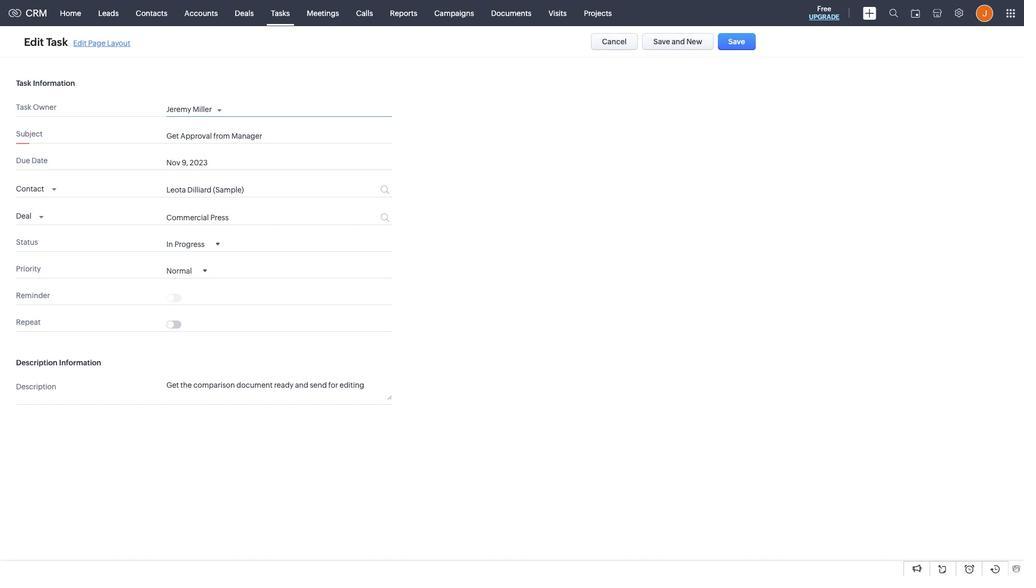 Task type: vqa. For each thing, say whether or not it's contained in the screenshot.
(Sample)
no



Task type: describe. For each thing, give the bounding box(es) containing it.
projects
[[584, 9, 612, 17]]

contacts
[[136, 9, 168, 17]]

description for description
[[16, 383, 56, 391]]

task information
[[16, 79, 75, 88]]

description for description information
[[16, 359, 58, 367]]

accounts
[[185, 9, 218, 17]]

repeat
[[16, 318, 41, 327]]

search element
[[883, 0, 905, 26]]

information for task information
[[33, 79, 75, 88]]

Contact field
[[16, 182, 56, 194]]

create menu element
[[857, 0, 883, 26]]

calendar image
[[912, 9, 921, 17]]

projects link
[[576, 0, 621, 26]]

Deal field
[[16, 209, 44, 222]]

jeremy miller
[[167, 105, 212, 114]]

deals link
[[227, 0, 263, 26]]

0 vertical spatial task
[[46, 35, 68, 48]]

documents link
[[483, 0, 540, 26]]

meetings link
[[299, 0, 348, 26]]

miller
[[193, 105, 212, 114]]

campaigns link
[[426, 0, 483, 26]]

priority
[[16, 265, 41, 273]]

information for description information
[[59, 359, 101, 367]]

free upgrade
[[810, 5, 840, 21]]

task for task owner
[[16, 103, 31, 112]]

Get the comparison document ready and send for editing text field
[[167, 380, 392, 400]]

meetings
[[307, 9, 339, 17]]

layout
[[107, 39, 130, 47]]

page
[[88, 39, 106, 47]]

owner
[[33, 103, 57, 112]]



Task type: locate. For each thing, give the bounding box(es) containing it.
reports
[[390, 9, 418, 17]]

None text field
[[167, 213, 340, 222]]

task owner
[[16, 103, 57, 112]]

information
[[33, 79, 75, 88], [59, 359, 101, 367]]

deals
[[235, 9, 254, 17]]

leads
[[98, 9, 119, 17]]

due date
[[16, 156, 48, 165]]

None text field
[[167, 132, 392, 140], [167, 186, 340, 194], [167, 132, 392, 140], [167, 186, 340, 194]]

task for task information
[[16, 79, 31, 88]]

description information
[[16, 359, 101, 367]]

description down repeat
[[16, 359, 58, 367]]

jeremy
[[167, 105, 191, 114]]

free
[[818, 5, 832, 13]]

0 vertical spatial information
[[33, 79, 75, 88]]

2 vertical spatial task
[[16, 103, 31, 112]]

edit task edit page layout
[[24, 35, 130, 48]]

description down description information
[[16, 383, 56, 391]]

leads link
[[90, 0, 127, 26]]

in progress
[[167, 240, 205, 249]]

tasks link
[[263, 0, 299, 26]]

In Progress field
[[167, 239, 220, 249]]

reminder
[[16, 291, 50, 300]]

campaigns
[[435, 9, 474, 17]]

crm
[[26, 7, 47, 19]]

visits link
[[540, 0, 576, 26]]

task
[[46, 35, 68, 48], [16, 79, 31, 88], [16, 103, 31, 112]]

upgrade
[[810, 13, 840, 21]]

task up task owner
[[16, 79, 31, 88]]

create menu image
[[864, 7, 877, 19]]

visits
[[549, 9, 567, 17]]

edit
[[24, 35, 44, 48], [73, 39, 87, 47]]

1 vertical spatial description
[[16, 383, 56, 391]]

crm link
[[9, 7, 47, 19]]

None button
[[591, 33, 638, 50], [643, 33, 714, 50], [718, 33, 756, 50], [591, 33, 638, 50], [643, 33, 714, 50], [718, 33, 756, 50]]

edit down crm
[[24, 35, 44, 48]]

profile image
[[977, 5, 994, 22]]

normal
[[167, 267, 192, 275]]

subject
[[16, 130, 43, 138]]

2 description from the top
[[16, 383, 56, 391]]

0 horizontal spatial edit
[[24, 35, 44, 48]]

Normal field
[[167, 266, 207, 275]]

contacts link
[[127, 0, 176, 26]]

tasks
[[271, 9, 290, 17]]

edit left page
[[73, 39, 87, 47]]

home link
[[52, 0, 90, 26]]

search image
[[890, 9, 899, 18]]

reports link
[[382, 0, 426, 26]]

contact
[[16, 185, 44, 193]]

accounts link
[[176, 0, 227, 26]]

date
[[32, 156, 48, 165]]

description
[[16, 359, 58, 367], [16, 383, 56, 391]]

due
[[16, 156, 30, 165]]

1 horizontal spatial edit
[[73, 39, 87, 47]]

task left owner at the left top of the page
[[16, 103, 31, 112]]

1 vertical spatial task
[[16, 79, 31, 88]]

1 vertical spatial information
[[59, 359, 101, 367]]

task down "home" on the top left of the page
[[46, 35, 68, 48]]

in
[[167, 240, 173, 249]]

calls
[[356, 9, 373, 17]]

progress
[[175, 240, 205, 249]]

home
[[60, 9, 81, 17]]

calls link
[[348, 0, 382, 26]]

documents
[[492, 9, 532, 17]]

mmm d, yyyy text field
[[167, 159, 358, 167]]

profile element
[[970, 0, 1000, 26]]

0 vertical spatial description
[[16, 359, 58, 367]]

edit page layout link
[[73, 39, 130, 47]]

deal
[[16, 212, 31, 220]]

1 description from the top
[[16, 359, 58, 367]]

edit inside edit task edit page layout
[[73, 39, 87, 47]]

status
[[16, 238, 38, 246]]



